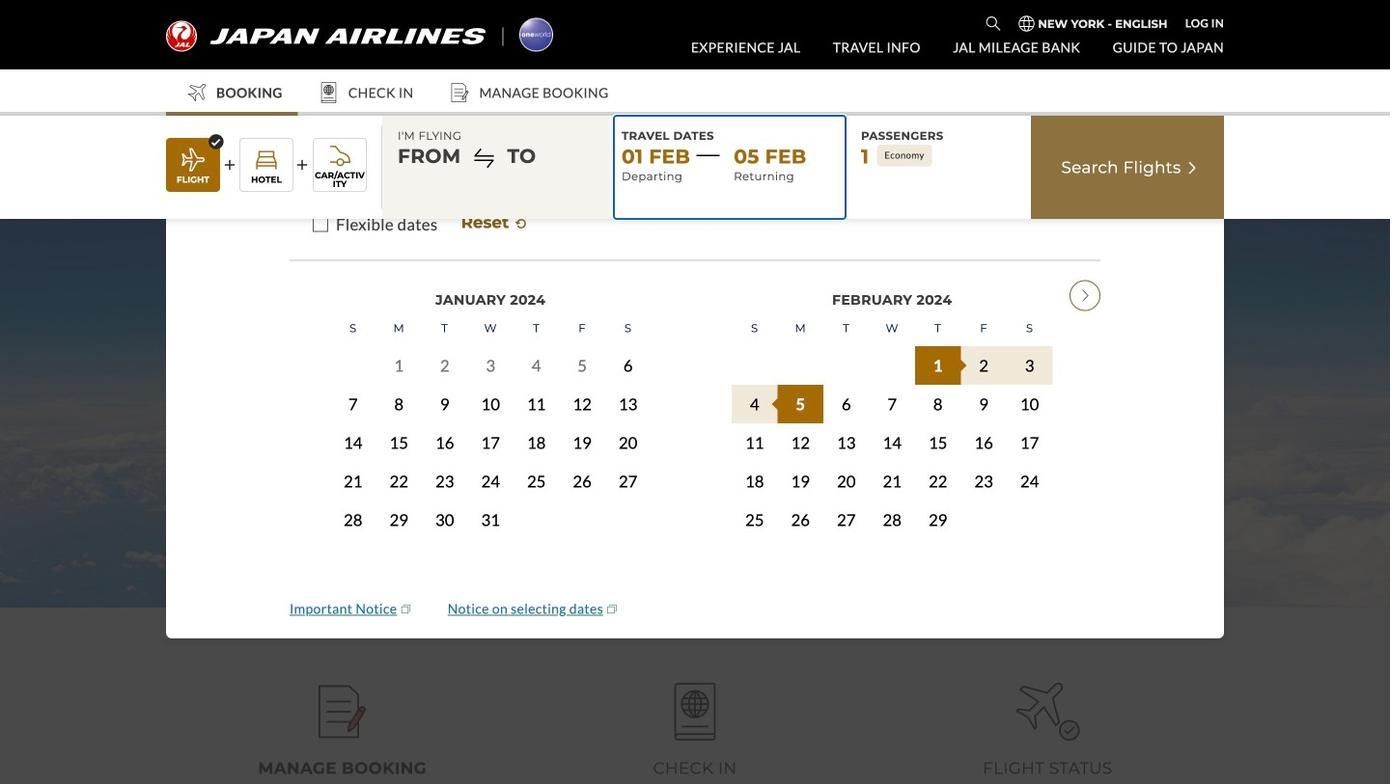Task type: describe. For each thing, give the bounding box(es) containing it.
1 thursday element from the left
[[514, 342, 559, 378]]

sunday element
[[732, 342, 778, 378]]

2 monday element from the left
[[778, 342, 824, 378]]

1 monday element from the left
[[376, 342, 422, 378]]

reset image
[[514, 248, 529, 264]]

one world image
[[520, 18, 553, 52]]

1 friday element from the left
[[559, 342, 605, 378]]



Task type: vqa. For each thing, say whether or not it's contained in the screenshot.
the rightmost the Wednesday "element"
yes



Task type: locate. For each thing, give the bounding box(es) containing it.
1 horizontal spatial wednesday element
[[869, 342, 915, 378]]

friday element
[[559, 342, 605, 378], [961, 342, 1007, 378]]

1 horizontal spatial tuesday element
[[824, 342, 869, 378]]

0 horizontal spatial wednesday element
[[468, 342, 514, 378]]

0 horizontal spatial thursday element
[[514, 342, 559, 378]]

2 saturday element from the left
[[1007, 342, 1053, 378]]

tuesday element
[[422, 342, 468, 378], [824, 342, 869, 378]]

1 horizontal spatial thursday element
[[915, 342, 961, 378]]

saturday element
[[605, 342, 651, 378], [1007, 342, 1053, 378]]

japan airlines image
[[166, 21, 486, 52]]

1 horizontal spatial monday element
[[778, 342, 824, 378]]

1 horizontal spatial friday element
[[961, 342, 1007, 378]]

monday element
[[376, 342, 422, 378], [778, 342, 824, 378]]

0 horizontal spatial saturday element
[[605, 342, 651, 378]]

0 horizontal spatial friday element
[[559, 342, 605, 378]]

wednesday element
[[468, 342, 514, 378], [869, 342, 915, 378]]

tab list
[[166, 670, 1224, 785]]

1 wednesday element from the left
[[468, 342, 514, 378]]

2 friday element from the left
[[961, 342, 1007, 378]]

2 tuesday element from the left
[[824, 342, 869, 378]]

thursday element
[[514, 342, 559, 378], [915, 342, 961, 378]]

0 horizontal spatial tuesday element
[[422, 342, 468, 378]]

1 tuesday element from the left
[[422, 342, 468, 378]]

0 horizontal spatial monday element
[[376, 342, 422, 378]]

2 thursday element from the left
[[915, 342, 961, 378]]

1 saturday element from the left
[[605, 342, 651, 378]]

1 horizontal spatial saturday element
[[1007, 342, 1053, 378]]

2 wednesday element from the left
[[869, 342, 915, 378]]



